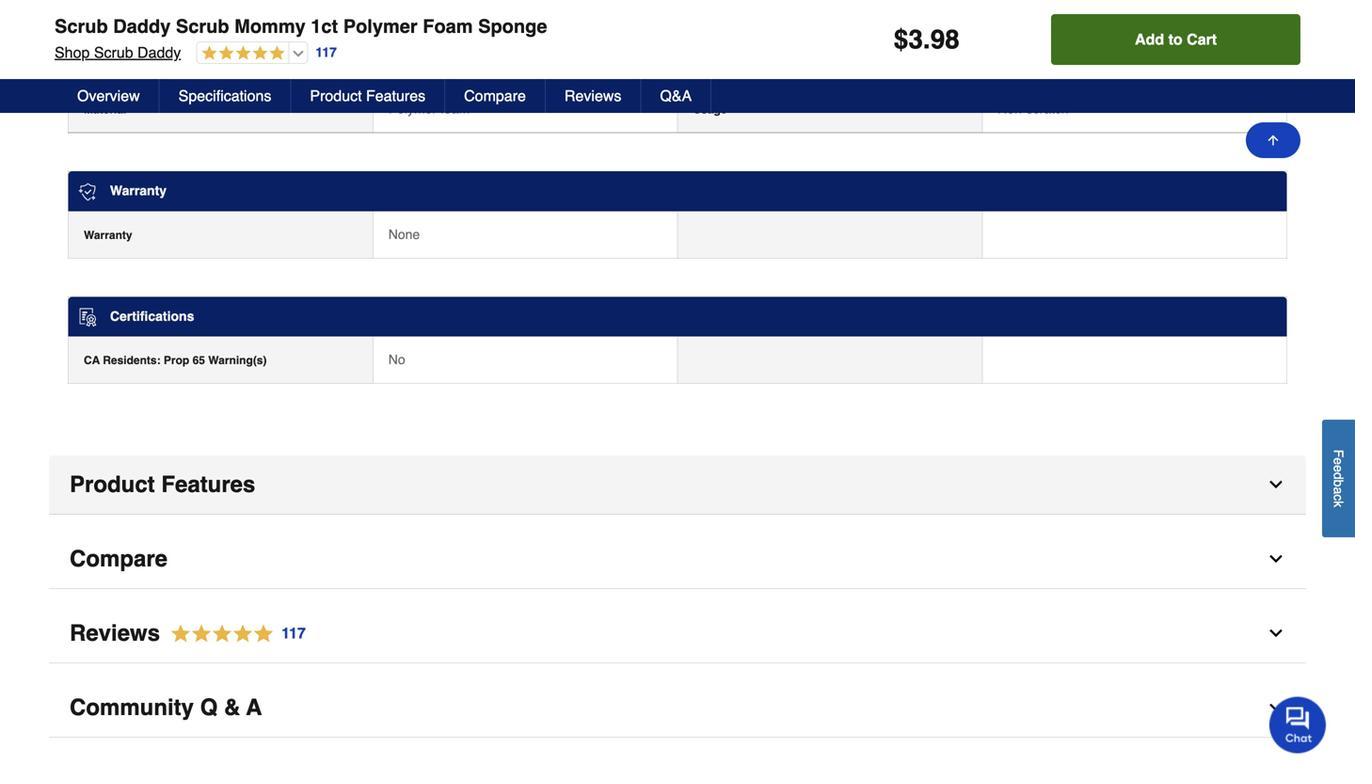 Task type: locate. For each thing, give the bounding box(es) containing it.
polymer left foam
[[389, 101, 437, 116]]

1 vertical spatial 117
[[282, 625, 306, 642]]

warranty up certifications
[[84, 229, 132, 242]]

notes image
[[78, 13, 93, 28]]

1 chevron down image from the top
[[1267, 476, 1286, 494]]

features
[[106, 12, 161, 27], [366, 87, 426, 104], [161, 472, 255, 498]]

chevron down image inside community q & a button
[[1267, 699, 1286, 717]]

scrub left mommy
[[176, 16, 229, 37]]

specifications
[[179, 87, 271, 104]]

reviews inside button
[[565, 87, 622, 104]]

98
[[931, 24, 960, 55]]

q&a button
[[641, 79, 712, 113]]

reviews for q&a
[[565, 87, 622, 104]]

chevron down image
[[1267, 550, 1286, 569], [1267, 624, 1286, 643]]

daddy
[[113, 16, 171, 37], [137, 44, 181, 61]]

compare button for community q & a
[[49, 530, 1307, 589]]

4.9 stars image containing 117
[[160, 621, 307, 647]]

117
[[316, 45, 337, 60], [282, 625, 306, 642]]

polymer
[[343, 16, 418, 37], [389, 101, 437, 116]]

compare
[[464, 87, 526, 104], [70, 546, 168, 572]]

community q & a button
[[49, 679, 1307, 738]]

antimicrobial
[[84, 56, 156, 69]]

$ 3 . 98
[[894, 24, 960, 55]]

non-scratch
[[998, 101, 1069, 116]]

mommy
[[235, 16, 306, 37]]

1 vertical spatial compare button
[[49, 530, 1307, 589]]

1 chevron down image from the top
[[1267, 550, 1286, 569]]

0 vertical spatial features
[[106, 12, 161, 27]]

117 inside 4.9 stars "image"
[[282, 625, 306, 642]]

residents:
[[103, 354, 161, 367]]

scrub
[[55, 16, 108, 37], [176, 16, 229, 37], [94, 44, 133, 61]]

4.9 stars image down mommy
[[197, 45, 285, 63]]

e
[[1332, 458, 1347, 465], [1332, 465, 1347, 472]]

1 vertical spatial daddy
[[137, 44, 181, 61]]

0 horizontal spatial reviews
[[70, 621, 160, 646]]

polymer right 1ct
[[343, 16, 418, 37]]

1 vertical spatial product features
[[70, 472, 255, 498]]

daddy up overview button
[[137, 44, 181, 61]]

0 vertical spatial compare button
[[445, 79, 546, 113]]

chat invite button image
[[1270, 696, 1327, 754]]

product features
[[310, 87, 426, 104], [70, 472, 255, 498]]

chevron down image inside compare button
[[1267, 550, 1286, 569]]

foam
[[423, 16, 473, 37]]

1 horizontal spatial product features
[[310, 87, 426, 104]]

0 vertical spatial 4.9 stars image
[[197, 45, 285, 63]]

q
[[200, 695, 218, 721]]

0 vertical spatial product
[[310, 87, 362, 104]]

a
[[1332, 487, 1347, 494]]

reviews up community
[[70, 621, 160, 646]]

k
[[1332, 501, 1347, 508]]

0 vertical spatial reviews
[[565, 87, 622, 104]]

e up b
[[1332, 465, 1347, 472]]

community
[[70, 695, 194, 721]]

1 horizontal spatial product
[[310, 87, 362, 104]]

product features button
[[291, 79, 445, 113], [49, 456, 1307, 515]]

0 vertical spatial 117
[[316, 45, 337, 60]]

compare button
[[445, 79, 546, 113], [49, 530, 1307, 589]]

1 vertical spatial 4.9 stars image
[[160, 621, 307, 647]]

2 chevron down image from the top
[[1267, 624, 1286, 643]]

1 vertical spatial product
[[70, 472, 155, 498]]

0 horizontal spatial 117
[[282, 625, 306, 642]]

no
[[389, 352, 405, 367]]

product
[[310, 87, 362, 104], [70, 472, 155, 498]]

warranty down material
[[110, 183, 167, 198]]

1 e from the top
[[1332, 458, 1347, 465]]

warranty
[[110, 183, 167, 198], [84, 229, 132, 242]]

0 horizontal spatial product features
[[70, 472, 255, 498]]

f
[[1332, 450, 1347, 458]]

&
[[224, 695, 240, 721]]

daddy up shop scrub daddy at the top left of page
[[113, 16, 171, 37]]

prop
[[164, 354, 189, 367]]

0 vertical spatial product features
[[310, 87, 426, 104]]

0 horizontal spatial compare
[[70, 546, 168, 572]]

1 vertical spatial chevron down image
[[1267, 699, 1286, 717]]

1 vertical spatial warranty
[[84, 229, 132, 242]]

reviews left q&a
[[565, 87, 622, 104]]

4.9 stars image
[[197, 45, 285, 63], [160, 621, 307, 647]]

add to cart
[[1135, 31, 1217, 48]]

f e e d b a c k button
[[1323, 420, 1356, 537]]

1 horizontal spatial compare
[[464, 87, 526, 104]]

1 horizontal spatial reviews
[[565, 87, 622, 104]]

chevron down image
[[1267, 476, 1286, 494], [1267, 699, 1286, 717]]

4.9 stars image up &
[[160, 621, 307, 647]]

chevron down image inside product features button
[[1267, 476, 1286, 494]]

reviews button
[[546, 79, 641, 113]]

1 vertical spatial polymer
[[389, 101, 437, 116]]

cart
[[1187, 31, 1217, 48]]

specifications button
[[160, 79, 291, 113]]

1 vertical spatial compare
[[70, 546, 168, 572]]

1 vertical spatial chevron down image
[[1267, 624, 1286, 643]]

ca
[[84, 354, 100, 367]]

0 vertical spatial chevron down image
[[1267, 550, 1286, 569]]

0 vertical spatial warranty
[[110, 183, 167, 198]]

f e e d b a c k
[[1332, 450, 1347, 508]]

0 vertical spatial compare
[[464, 87, 526, 104]]

0 vertical spatial chevron down image
[[1267, 476, 1286, 494]]

2 chevron down image from the top
[[1267, 699, 1286, 717]]

d
[[1332, 472, 1347, 480]]

reviews
[[565, 87, 622, 104], [70, 621, 160, 646]]

1 vertical spatial reviews
[[70, 621, 160, 646]]

compare for community q & a
[[70, 546, 168, 572]]

e up 'd'
[[1332, 458, 1347, 465]]



Task type: vqa. For each thing, say whether or not it's contained in the screenshot.
Polymer
yes



Task type: describe. For each thing, give the bounding box(es) containing it.
add
[[1135, 31, 1165, 48]]

scrub daddy scrub mommy 1ct polymer foam sponge
[[55, 16, 547, 37]]

reviews for community q & a
[[70, 621, 160, 646]]

add to cart button
[[1052, 14, 1301, 65]]

scratch
[[1027, 101, 1069, 116]]

chevron down image for compare
[[1267, 550, 1286, 569]]

polymer foam
[[389, 101, 470, 116]]

sponge
[[478, 16, 547, 37]]

a
[[246, 695, 262, 721]]

0 vertical spatial polymer
[[343, 16, 418, 37]]

.
[[923, 24, 931, 55]]

chevron down image for product features
[[1267, 476, 1286, 494]]

$
[[894, 24, 909, 55]]

1 vertical spatial features
[[366, 87, 426, 104]]

2 vertical spatial features
[[161, 472, 255, 498]]

arrow up image
[[1266, 133, 1281, 148]]

chevron down image for community q & a
[[1267, 699, 1286, 717]]

none
[[389, 227, 420, 242]]

2 e from the top
[[1332, 465, 1347, 472]]

c
[[1332, 494, 1347, 501]]

shop scrub daddy
[[55, 44, 181, 61]]

scrub right shop
[[94, 44, 133, 61]]

65
[[193, 354, 205, 367]]

to
[[1169, 31, 1183, 48]]

scrub up shop
[[55, 16, 108, 37]]

3
[[909, 24, 923, 55]]

0 vertical spatial product features button
[[291, 79, 445, 113]]

overview
[[77, 87, 140, 104]]

shop
[[55, 44, 90, 61]]

warning(s)
[[208, 354, 267, 367]]

overview button
[[58, 79, 160, 113]]

certifications
[[110, 309, 194, 324]]

0 horizontal spatial product
[[70, 472, 155, 498]]

1ct
[[311, 16, 338, 37]]

0 vertical spatial daddy
[[113, 16, 171, 37]]

ca residents: prop 65 warning(s)
[[84, 354, 267, 367]]

b
[[1332, 480, 1347, 487]]

compare for q&a
[[464, 87, 526, 104]]

foam
[[441, 101, 470, 116]]

1 vertical spatial product features button
[[49, 456, 1307, 515]]

chevron down image for reviews
[[1267, 624, 1286, 643]]

non-
[[998, 101, 1027, 116]]

1 horizontal spatial 117
[[316, 45, 337, 60]]

community q & a
[[70, 695, 262, 721]]

material
[[84, 103, 126, 116]]

usage
[[693, 103, 727, 116]]

q&a
[[660, 87, 692, 104]]

compare button for q&a
[[445, 79, 546, 113]]



